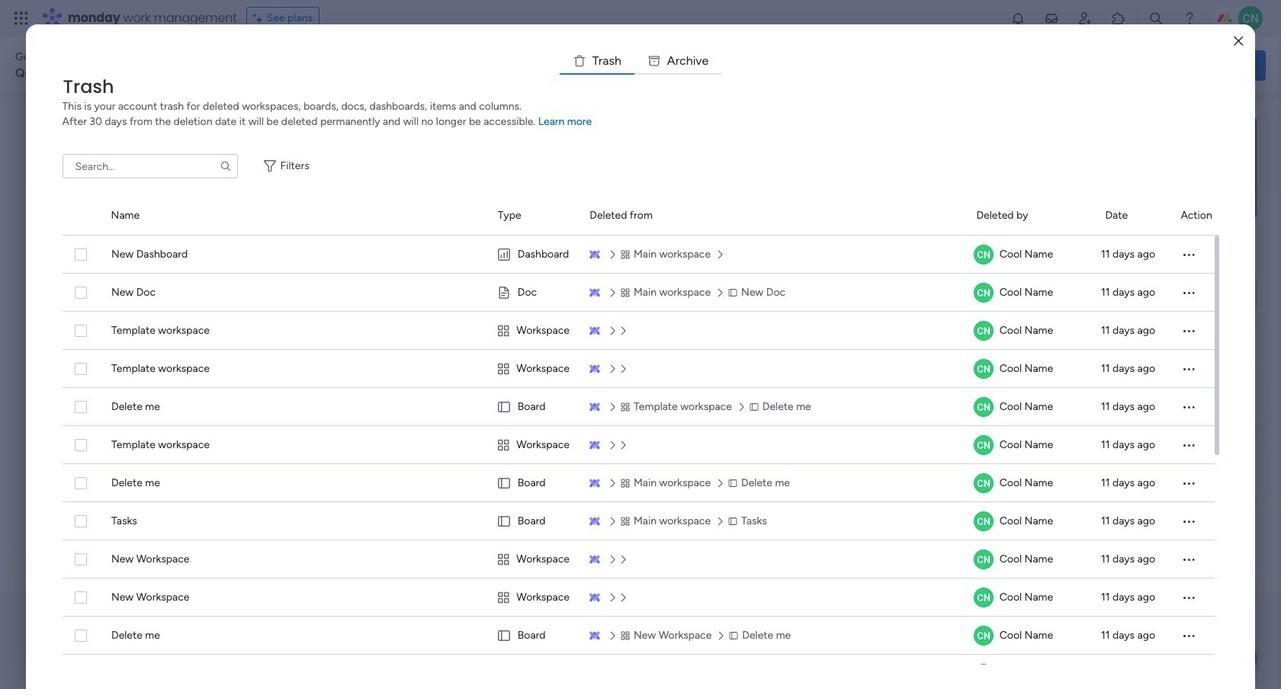 Task type: locate. For each thing, give the bounding box(es) containing it.
3 row from the top
[[62, 312, 1215, 350]]

column header
[[62, 197, 93, 235], [111, 197, 480, 235], [498, 197, 572, 235], [590, 197, 958, 235], [977, 197, 1087, 235], [1105, 197, 1163, 235], [1181, 197, 1219, 235]]

0 element
[[187, 363, 206, 381]]

0 horizontal spatial component image
[[106, 483, 119, 497]]

table
[[62, 197, 1219, 690]]

0 vertical spatial component image
[[292, 302, 306, 316]]

cool name image for 3rd menu image
[[973, 550, 993, 570]]

row group
[[62, 197, 1219, 236]]

3 cool name image from the top
[[973, 512, 993, 532]]

1 menu image from the top
[[1181, 247, 1196, 262]]

close recently visited image
[[34, 124, 52, 143]]

12 row from the top
[[62, 655, 1215, 690]]

2 menu image from the top
[[1181, 400, 1196, 415]]

4 cool name image from the top
[[973, 550, 993, 570]]

row
[[62, 236, 1215, 274], [62, 274, 1215, 312], [62, 312, 1215, 350], [62, 350, 1215, 388], [62, 388, 1215, 426], [62, 426, 1215, 464], [62, 464, 1215, 503], [62, 503, 1215, 541], [62, 541, 1215, 579], [62, 579, 1215, 617], [62, 617, 1215, 655], [62, 655, 1215, 690]]

1 menu image from the top
[[1181, 323, 1196, 339]]

cool name image
[[1239, 6, 1263, 31], [973, 283, 993, 303], [973, 359, 993, 379], [973, 397, 993, 417], [973, 436, 993, 455], [973, 474, 993, 493], [973, 588, 993, 608]]

0 vertical spatial menu image
[[1181, 323, 1196, 339]]

cool name image for fifth menu icon from the bottom
[[973, 436, 993, 455]]

workspace image
[[59, 460, 95, 497]]

7 column header from the left
[[1181, 197, 1219, 235]]

cool name image for seventh menu icon from the top
[[973, 588, 993, 608]]

menu image
[[1181, 323, 1196, 339], [1181, 400, 1196, 415], [1181, 552, 1196, 567]]

2 menu image from the top
[[1181, 285, 1196, 301]]

cool name image
[[973, 245, 993, 265], [973, 321, 993, 341], [973, 512, 993, 532], [973, 550, 993, 570], [973, 626, 993, 646]]

cool name image for 7th menu icon from the bottom of the page
[[973, 283, 993, 303]]

monday marketplace image
[[1111, 11, 1127, 26]]

cell
[[496, 236, 569, 274], [973, 236, 1083, 274], [496, 274, 569, 312], [973, 274, 1083, 312], [496, 312, 569, 350], [973, 312, 1083, 350], [496, 350, 569, 388], [973, 350, 1083, 388], [496, 388, 569, 426], [973, 388, 1083, 426], [496, 426, 569, 464], [973, 426, 1083, 464], [496, 464, 569, 503], [973, 464, 1083, 503], [496, 503, 569, 541], [973, 503, 1083, 541], [496, 541, 569, 579], [973, 541, 1083, 579], [496, 579, 569, 617], [973, 579, 1083, 617], [496, 617, 569, 655], [973, 617, 1083, 655], [62, 655, 93, 690], [588, 655, 954, 690], [973, 655, 1083, 690], [1177, 655, 1215, 690]]

5 cool name image from the top
[[973, 626, 993, 646]]

3 menu image from the top
[[1181, 552, 1196, 567]]

select product image
[[14, 11, 29, 26]]

1 cool name image from the top
[[973, 245, 993, 265]]

component image
[[292, 302, 306, 316], [106, 483, 119, 497]]

component image
[[53, 302, 66, 316]]

2 vertical spatial menu image
[[1181, 552, 1196, 567]]

2 cool name image from the top
[[973, 321, 993, 341]]

5 menu image from the top
[[1181, 476, 1196, 491]]

menu image
[[1181, 247, 1196, 262], [1181, 285, 1196, 301], [1181, 362, 1196, 377], [1181, 438, 1196, 453], [1181, 476, 1196, 491], [1181, 514, 1196, 529], [1181, 590, 1196, 606], [1181, 628, 1196, 644]]

1 vertical spatial component image
[[106, 483, 119, 497]]

1 vertical spatial menu image
[[1181, 400, 1196, 415]]

9 row from the top
[[62, 541, 1215, 579]]

11 row from the top
[[62, 617, 1215, 655]]

search everything image
[[1149, 11, 1164, 26]]

5 column header from the left
[[977, 197, 1087, 235]]

None search field
[[62, 154, 238, 178]]

cool name image for 1st menu icon
[[973, 245, 993, 265]]

help center element
[[1037, 437, 1266, 498]]



Task type: vqa. For each thing, say whether or not it's contained in the screenshot.
the Search for items in the recycle bin Search Box at the top left
yes



Task type: describe. For each thing, give the bounding box(es) containing it.
help image
[[1182, 11, 1197, 26]]

notifications image
[[1011, 11, 1026, 26]]

7 menu image from the top
[[1181, 590, 1196, 606]]

6 row from the top
[[62, 426, 1215, 464]]

update feed image
[[1044, 11, 1059, 26]]

open update feed (inbox) image
[[34, 363, 52, 381]]

cool name image for third menu image from the bottom of the page
[[973, 321, 993, 341]]

search image
[[219, 160, 232, 172]]

10 row from the top
[[62, 579, 1215, 617]]

1 column header from the left
[[62, 197, 93, 235]]

templates image image
[[1051, 115, 1252, 220]]

cool name image for sixth menu icon from the bottom
[[973, 359, 993, 379]]

cool name image for 4th menu icon from the bottom of the page
[[973, 474, 993, 493]]

quick search results list box
[[34, 143, 1001, 345]]

1 horizontal spatial component image
[[292, 302, 306, 316]]

4 row from the top
[[62, 350, 1215, 388]]

8 row from the top
[[62, 503, 1215, 541]]

close image
[[1234, 35, 1244, 47]]

2 row from the top
[[62, 274, 1215, 312]]

add to favorites image
[[480, 279, 495, 294]]

3 column header from the left
[[498, 197, 572, 235]]

4 menu image from the top
[[1181, 438, 1196, 453]]

cool name image for first menu icon from the bottom
[[973, 626, 993, 646]]

Search for items in the recycle bin search field
[[62, 154, 238, 178]]

cool name image for third menu icon from the bottom
[[973, 512, 993, 532]]

4 column header from the left
[[590, 197, 958, 235]]

6 menu image from the top
[[1181, 514, 1196, 529]]

getting started element
[[1037, 364, 1266, 425]]

3 menu image from the top
[[1181, 362, 1196, 377]]

see plans image
[[253, 10, 267, 27]]

1 row from the top
[[62, 236, 1215, 274]]

7 row from the top
[[62, 464, 1215, 503]]

6 column header from the left
[[1105, 197, 1163, 235]]

2 column header from the left
[[111, 197, 480, 235]]

5 row from the top
[[62, 388, 1215, 426]]

invite members image
[[1078, 11, 1093, 26]]

cool name image for 2nd menu image from the top
[[973, 397, 993, 417]]

close my workspaces image
[[34, 415, 52, 433]]

8 menu image from the top
[[1181, 628, 1196, 644]]



